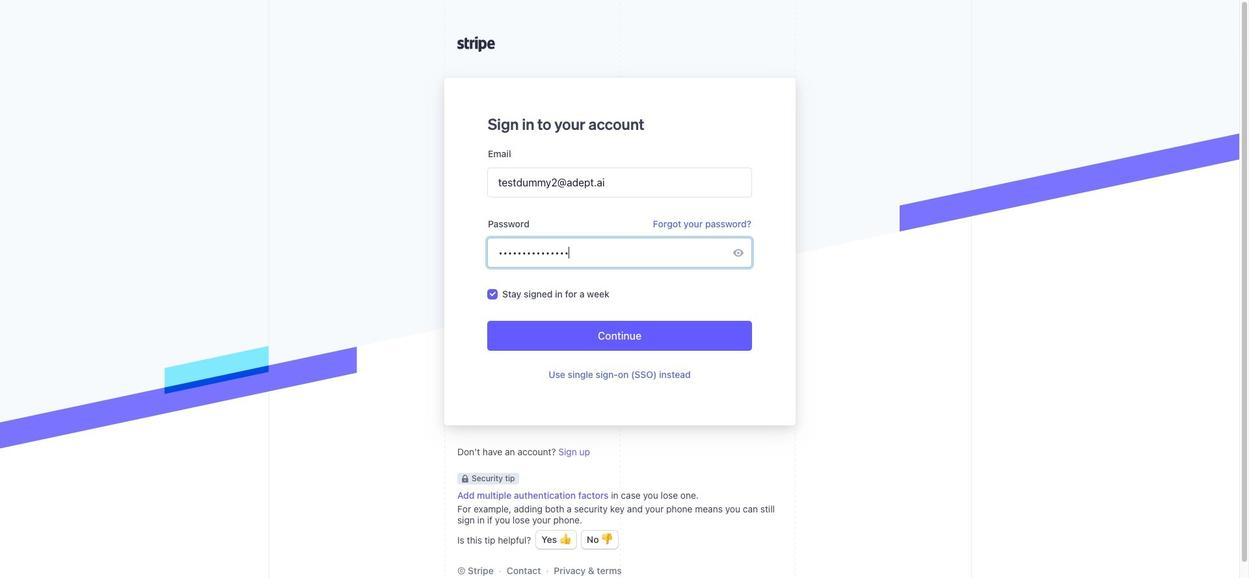 Task type: vqa. For each thing, say whether or not it's contained in the screenshot.
BR Icon
no



Task type: locate. For each thing, give the bounding box(es) containing it.
email input email field
[[488, 168, 751, 197]]



Task type: describe. For each thing, give the bounding box(es) containing it.
stripe image
[[457, 36, 495, 52]]

password input password field
[[488, 239, 733, 267]]



